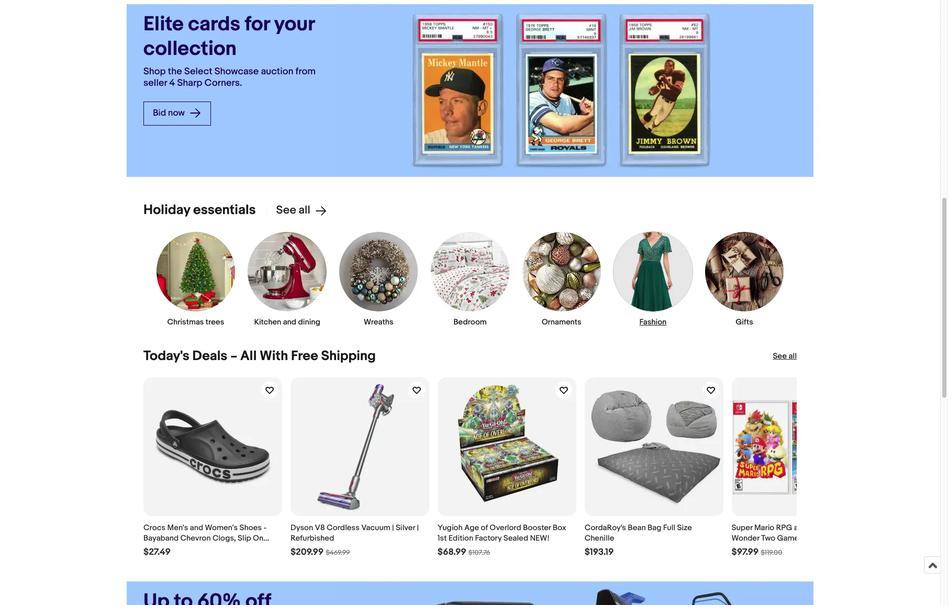 Task type: locate. For each thing, give the bounding box(es) containing it.
shoes up slip
[[240, 524, 262, 534]]

christmas trees link
[[156, 232, 236, 328]]

your
[[274, 12, 315, 37]]

men's
[[167, 524, 188, 534]]

1 horizontal spatial and
[[283, 318, 297, 328]]

0 vertical spatial see
[[276, 204, 296, 217]]

see all link for today's deals – all with free shipping
[[774, 352, 798, 362]]

slip
[[238, 534, 251, 544]]

0 vertical spatial see all link
[[266, 204, 327, 217]]

super up wonder
[[732, 524, 753, 534]]

1 horizontal spatial -
[[828, 534, 831, 544]]

bid now link
[[144, 102, 211, 126]]

$119.00
[[761, 549, 783, 558]]

on
[[253, 534, 264, 544]]

and
[[283, 318, 297, 328], [190, 524, 203, 534], [795, 524, 808, 534]]

| left the silver
[[393, 524, 394, 534]]

0 horizontal spatial all
[[299, 204, 311, 217]]

fashion
[[640, 318, 667, 328]]

0 horizontal spatial see all
[[276, 204, 311, 217]]

all for holiday essentials
[[299, 204, 311, 217]]

and left dining
[[283, 318, 297, 328]]

0 horizontal spatial see
[[276, 204, 296, 217]]

today's deals – all with free shipping
[[144, 349, 376, 365]]

all
[[241, 349, 257, 365]]

0 horizontal spatial super
[[732, 524, 753, 534]]

super
[[732, 524, 753, 534], [810, 524, 831, 534]]

1 horizontal spatial mario
[[833, 524, 853, 534]]

ornaments
[[542, 318, 582, 328]]

cordless
[[327, 524, 360, 534]]

yugioh age of overlord booster box 1st edition factory sealed new! $68.99 $107.76
[[438, 524, 567, 558]]

gifts
[[736, 318, 754, 328]]

fashion link
[[614, 232, 694, 328]]

0 horizontal spatial and
[[190, 524, 203, 534]]

0 horizontal spatial see all link
[[266, 204, 327, 217]]

0 horizontal spatial -
[[264, 524, 267, 534]]

previous price $119.00 text field
[[761, 549, 783, 558]]

2 horizontal spatial and
[[795, 524, 808, 534]]

0 horizontal spatial shoes
[[166, 545, 188, 554]]

rpg
[[777, 524, 793, 534]]

| right the silver
[[417, 524, 419, 534]]

see all link for holiday essentials
[[266, 204, 327, 217]]

kitchen and dining link
[[248, 232, 327, 328]]

2 | from the left
[[417, 524, 419, 534]]

today's
[[144, 349, 190, 365]]

previous price $469.99 text field
[[326, 549, 350, 558]]

all
[[299, 204, 311, 217], [789, 352, 798, 362]]

wonder
[[732, 534, 760, 544]]

cordaroy's bean bag full size chenille $193.19
[[585, 524, 693, 558]]

|
[[393, 524, 394, 534], [417, 524, 419, 534]]

0 vertical spatial shoes
[[240, 524, 262, 534]]

chevron
[[181, 534, 211, 544]]

corners.
[[205, 77, 242, 89]]

-
[[264, 524, 267, 534], [828, 534, 831, 544]]

1 horizontal spatial all
[[789, 352, 798, 362]]

shoes down bayaband
[[166, 545, 188, 554]]

deals
[[193, 349, 228, 365]]

mario
[[755, 524, 775, 534], [833, 524, 853, 534]]

cordaroy's
[[585, 524, 627, 534]]

2 super from the left
[[810, 524, 831, 534]]

1 mario from the left
[[755, 524, 775, 534]]

$209.99
[[291, 548, 324, 558]]

1 horizontal spatial super
[[810, 524, 831, 534]]

previous price $107.76 text field
[[469, 549, 491, 558]]

yugioh
[[438, 524, 463, 534]]

shipping
[[321, 349, 376, 365]]

holiday
[[144, 202, 190, 219]]

1 horizontal spatial see
[[774, 352, 788, 362]]

1 | from the left
[[393, 524, 394, 534]]

$193.19
[[585, 548, 614, 558]]

mario up nintendo
[[833, 524, 853, 534]]

super up bundle
[[810, 524, 831, 534]]

- right bundle
[[828, 534, 831, 544]]

and up chevron
[[190, 524, 203, 534]]

1 horizontal spatial see all
[[774, 352, 798, 362]]

water
[[144, 545, 164, 554]]

0 vertical spatial all
[[299, 204, 311, 217]]

bag
[[648, 524, 662, 534]]

1 horizontal spatial |
[[417, 524, 419, 534]]

1 vertical spatial see all
[[774, 352, 798, 362]]

and up bundle
[[795, 524, 808, 534]]

–
[[231, 349, 238, 365]]

christmas trees
[[167, 318, 224, 328]]

0 vertical spatial -
[[264, 524, 267, 534]]

nintendo
[[833, 534, 866, 544]]

clogs,
[[213, 534, 236, 544]]

$97.99
[[732, 548, 759, 558]]

collection
[[144, 37, 237, 61]]

$27.49
[[144, 548, 171, 558]]

see all link
[[266, 204, 327, 217], [774, 352, 798, 362]]

see all
[[276, 204, 311, 217], [774, 352, 798, 362]]

factory
[[476, 534, 502, 544]]

1 horizontal spatial see all link
[[774, 352, 798, 362]]

1 vertical spatial -
[[828, 534, 831, 544]]

1 vertical spatial all
[[789, 352, 798, 362]]

dyson v8 cordless vacuum | silver | refurbished $209.99 $469.99
[[291, 524, 419, 558]]

0 horizontal spatial |
[[393, 524, 394, 534]]

and inside crocs men's and women's shoes - bayaband chevron clogs, slip on water shoes
[[190, 524, 203, 534]]

0 vertical spatial see all
[[276, 204, 311, 217]]

- inside super mario rpg and super mario bros wonder two game bundle - nintendo switch
[[828, 534, 831, 544]]

0 horizontal spatial mario
[[755, 524, 775, 534]]

1 vertical spatial see all link
[[774, 352, 798, 362]]

elite cards for your collection shop the select showcase auction from seller 4 sharp corners.
[[144, 12, 316, 89]]

1 vertical spatial see
[[774, 352, 788, 362]]

mario up two
[[755, 524, 775, 534]]

- left dyson
[[264, 524, 267, 534]]



Task type: describe. For each thing, give the bounding box(es) containing it.
see all for today's deals – all with free shipping
[[774, 352, 798, 362]]

booster
[[523, 524, 551, 534]]

all for today's deals – all with free shipping
[[789, 352, 798, 362]]

new!
[[531, 534, 550, 544]]

full
[[664, 524, 676, 534]]

women's
[[205, 524, 238, 534]]

the
[[168, 66, 182, 77]]

overlord
[[490, 524, 522, 534]]

select
[[184, 66, 213, 77]]

1st
[[438, 534, 447, 544]]

ornaments link
[[522, 232, 602, 328]]

dyson
[[291, 524, 313, 534]]

wreaths
[[364, 318, 394, 328]]

bros
[[854, 524, 871, 534]]

refurbished
[[291, 534, 334, 544]]

1 vertical spatial shoes
[[166, 545, 188, 554]]

$469.99
[[326, 549, 350, 558]]

for
[[245, 12, 270, 37]]

vacuum
[[362, 524, 391, 534]]

and inside 'kitchen and dining' link
[[283, 318, 297, 328]]

dining
[[298, 318, 321, 328]]

bean
[[628, 524, 646, 534]]

crocs
[[144, 524, 166, 534]]

$209.99 text field
[[291, 548, 324, 559]]

shop
[[144, 66, 166, 77]]

$97.99 $119.00
[[732, 548, 783, 558]]

$27.49 text field
[[144, 548, 171, 559]]

bid
[[153, 108, 166, 118]]

$97.99 text field
[[732, 548, 759, 559]]

chenille
[[585, 534, 615, 544]]

crocs men's and women's shoes - bayaband chevron clogs, slip on water shoes
[[144, 524, 267, 554]]

from
[[296, 66, 316, 77]]

v8
[[315, 524, 325, 534]]

christmas
[[167, 318, 204, 328]]

edition
[[449, 534, 474, 544]]

4
[[169, 77, 175, 89]]

age
[[465, 524, 480, 534]]

elite
[[144, 12, 184, 37]]

see for holiday essentials
[[276, 204, 296, 217]]

kitchen and dining
[[254, 318, 321, 328]]

sealed
[[504, 534, 529, 544]]

box
[[553, 524, 567, 534]]

game
[[778, 534, 800, 544]]

$68.99
[[438, 548, 467, 558]]

holiday essentials
[[144, 202, 256, 219]]

sharp
[[177, 77, 203, 89]]

$193.19 text field
[[585, 548, 614, 559]]

elite cards for your collection link
[[144, 12, 318, 62]]

size
[[678, 524, 693, 534]]

bedroom
[[454, 318, 487, 328]]

seller
[[144, 77, 167, 89]]

two
[[762, 534, 776, 544]]

now
[[168, 108, 185, 118]]

gifts link
[[705, 232, 785, 328]]

trees
[[206, 318, 224, 328]]

cards
[[188, 12, 241, 37]]

silver
[[396, 524, 416, 534]]

and inside super mario rpg and super mario bros wonder two game bundle - nintendo switch
[[795, 524, 808, 534]]

bundle
[[801, 534, 826, 544]]

super mario rpg and super mario bros wonder two game bundle - nintendo switch
[[732, 524, 871, 554]]

holiday essentials link
[[144, 202, 256, 219]]

today's deals – all with free shipping link
[[144, 349, 376, 365]]

showcase
[[215, 66, 259, 77]]

essentials
[[193, 202, 256, 219]]

1 super from the left
[[732, 524, 753, 534]]

of
[[481, 524, 488, 534]]

see for today's deals – all with free shipping
[[774, 352, 788, 362]]

see all for holiday essentials
[[276, 204, 311, 217]]

bayaband
[[144, 534, 179, 544]]

with
[[260, 349, 288, 365]]

bid now
[[153, 108, 187, 118]]

$107.76
[[469, 549, 491, 558]]

$68.99 text field
[[438, 548, 467, 559]]

- inside crocs men's and women's shoes - bayaband chevron clogs, slip on water shoes
[[264, 524, 267, 534]]

2 mario from the left
[[833, 524, 853, 534]]

wreaths link
[[339, 232, 419, 328]]

kitchen
[[254, 318, 282, 328]]

switch
[[732, 545, 756, 554]]

auction
[[261, 66, 294, 77]]

free
[[291, 349, 318, 365]]

bedroom link
[[431, 232, 510, 328]]

1 horizontal spatial shoes
[[240, 524, 262, 534]]



Task type: vqa. For each thing, say whether or not it's contained in the screenshot.
'60%'
no



